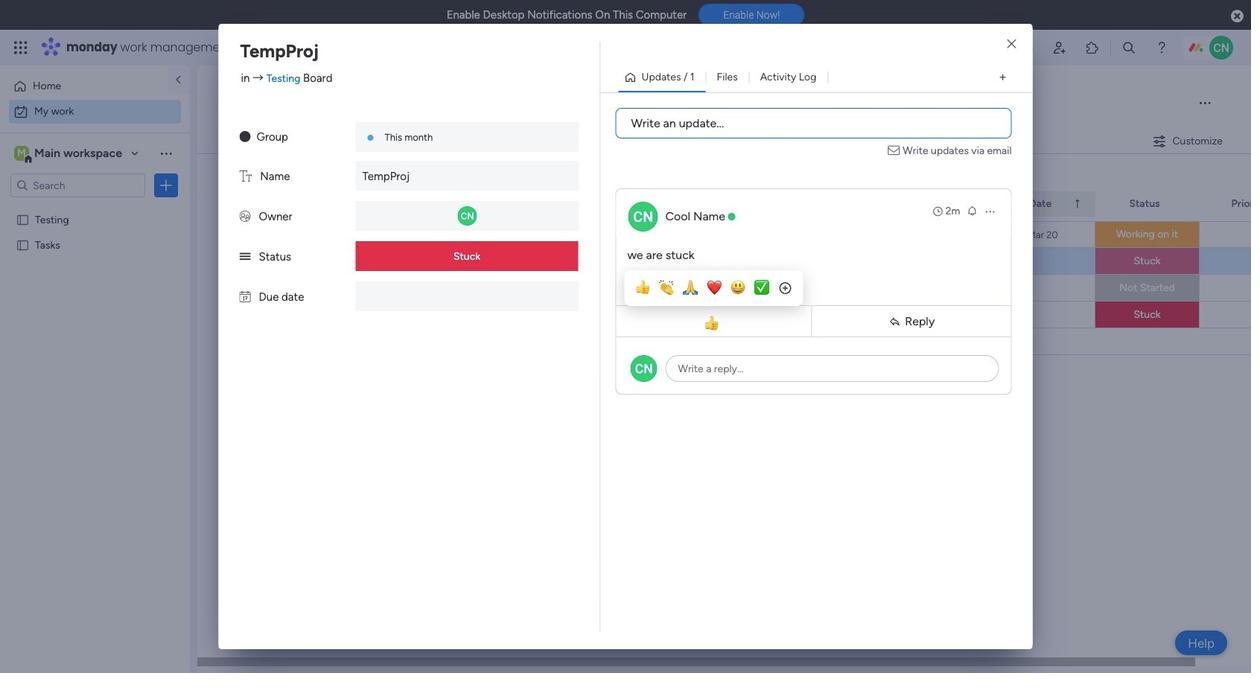 Task type: vqa. For each thing, say whether or not it's contained in the screenshot.
Grid
no



Task type: describe. For each thing, give the bounding box(es) containing it.
reminder image
[[967, 205, 979, 217]]

help image
[[1155, 40, 1170, 55]]

dapulse text column image
[[240, 170, 252, 183]]

Search in workspace field
[[31, 177, 124, 194]]

cool name image
[[1210, 36, 1234, 60]]

workspace image
[[14, 145, 29, 162]]

dapulse date column image
[[240, 291, 251, 304]]

close image
[[1008, 39, 1017, 50]]

v2 status image
[[240, 250, 251, 264]]

v2 multiple person column image
[[240, 210, 251, 224]]

dapulse close image
[[1232, 9, 1244, 24]]



Task type: locate. For each thing, give the bounding box(es) containing it.
select product image
[[13, 40, 28, 55]]

invite members image
[[1053, 40, 1068, 55]]

option
[[9, 75, 159, 98], [9, 100, 181, 124], [0, 206, 190, 209]]

public board image
[[16, 212, 30, 227]]

0 vertical spatial option
[[9, 75, 159, 98]]

tab
[[220, 130, 273, 154], [273, 130, 346, 154]]

v2 sun image
[[240, 130, 251, 144]]

envelope o image
[[889, 143, 903, 159]]

2 vertical spatial option
[[0, 206, 190, 209]]

update feed image
[[1020, 40, 1035, 55]]

2 tab from the left
[[273, 130, 346, 154]]

public board image
[[16, 238, 30, 252]]

tab list
[[220, 130, 346, 154]]

v2 overdue deadline image
[[997, 228, 1009, 242]]

sort image
[[1072, 198, 1084, 210]]

list box
[[0, 204, 190, 459]]

tab up the filter dashboard by text search field
[[273, 130, 346, 154]]

see plans image
[[247, 39, 261, 56]]

Filter dashboard by text search field
[[289, 160, 429, 184]]

None search field
[[289, 160, 429, 184]]

monday marketplace image
[[1086, 40, 1101, 55]]

1 vertical spatial option
[[9, 100, 181, 124]]

dialog
[[0, 0, 1252, 674]]

options image
[[985, 206, 997, 218]]

tab up dapulse text column image
[[220, 130, 273, 154]]

add view image
[[1000, 72, 1006, 83]]

column header
[[992, 192, 1096, 217]]

workspace selection element
[[14, 145, 124, 164]]

1 tab from the left
[[220, 130, 273, 154]]

search everything image
[[1122, 40, 1137, 55]]



